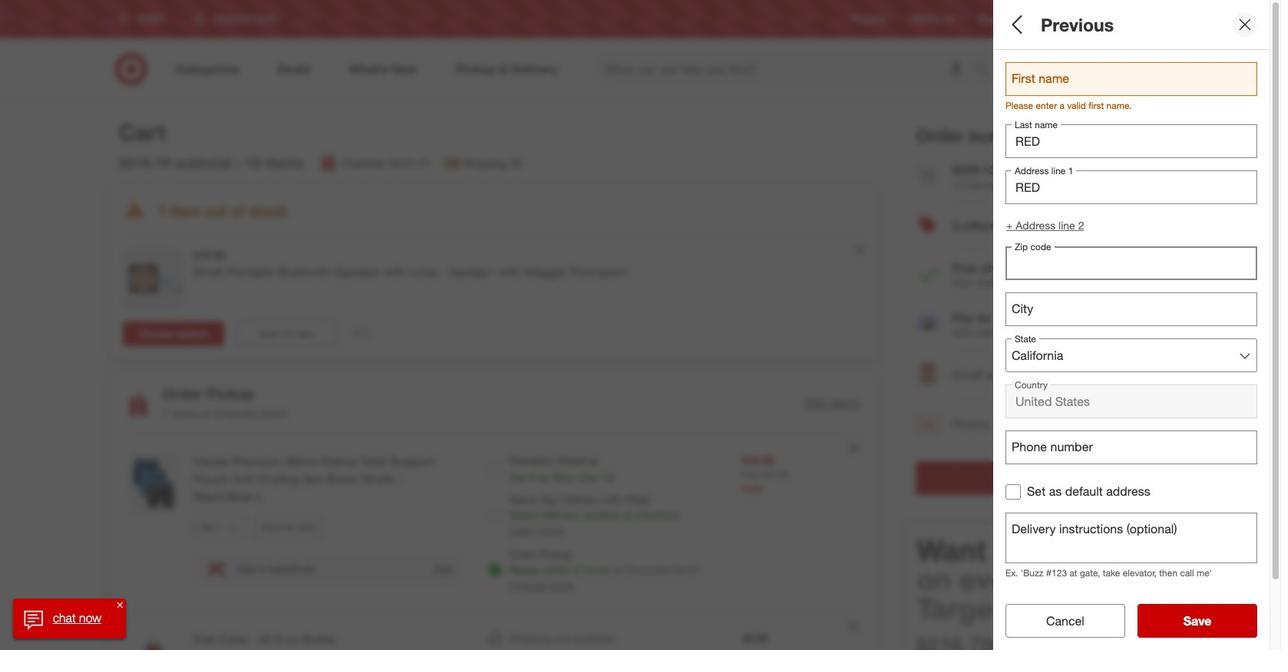 Task type: vqa. For each thing, say whether or not it's contained in the screenshot.
food, for $0.63
no



Task type: locate. For each thing, give the bounding box(es) containing it.
1 vertical spatial charlotte
[[213, 407, 258, 420]]

save
[[260, 328, 280, 340], [262, 521, 282, 533], [1031, 533, 1098, 568], [1184, 613, 1212, 629]]

with up window
[[603, 493, 623, 506]]

items right 7
[[172, 407, 198, 420]]

a inside group
[[259, 562, 265, 575]]

2 cart item ready to fulfill group from the top
[[111, 613, 878, 650]]

unavailable down long
[[1098, 157, 1152, 170]]

to
[[995, 533, 1023, 568]]

hanes premium men&#39;s xtemp total support pouch anti chafing 3pk boxer briefs - black/blue l image
[[123, 453, 184, 514]]

as for pay
[[977, 310, 991, 325]]

add left store pickup option
[[434, 562, 453, 575]]

a for add a substitute
[[259, 562, 265, 575]]

choose for choose a delivery address
[[1045, 78, 1098, 95]]

1 horizontal spatial charlotte
[[341, 157, 385, 170]]

affirm image
[[916, 313, 940, 338]]

done button
[[1006, 604, 1269, 638]]

18
[[602, 471, 614, 484]]

as
[[977, 310, 991, 325], [1018, 310, 1032, 325], [1049, 484, 1062, 499]]

a inside button
[[1110, 221, 1117, 236]]

2 horizontal spatial -
[[441, 264, 446, 280]]

1 vertical spatial shipping
[[509, 632, 552, 645]]

order for order pickup ready within 2 hours at charlotte north change store
[[509, 548, 537, 561]]

heyday™
[[449, 264, 495, 280]]

a for choose a delivery address
[[1102, 78, 1111, 95]]

0 vertical spatial charlotte
[[341, 157, 385, 170]]

0 vertical spatial $19.99
[[193, 249, 226, 262]]

add right no at right bottom
[[1137, 416, 1159, 432]]

first
[[1089, 100, 1104, 111]]

delivery up the more
[[543, 508, 580, 521]]

is inside deliver to: 234 treadway dr delivery is unavailable
[[1081, 357, 1089, 370]]

north left (7)
[[388, 157, 416, 170]]

apply)
[[1091, 276, 1121, 289]]

None radio
[[1012, 149, 1027, 164], [488, 509, 503, 524], [1012, 149, 1027, 164], [488, 509, 503, 524]]

0 horizontal spatial available
[[573, 632, 615, 645]]

$19.99 up small
[[193, 249, 226, 262]]

save for later up "substitute"
[[262, 521, 316, 533]]

0 vertical spatial is
[[1087, 157, 1095, 170]]

delivery
[[1115, 78, 1169, 95], [543, 508, 580, 521]]

later down "bluetooth"
[[296, 328, 314, 340]]

- down support
[[398, 471, 402, 487]]

order left summary
[[916, 124, 964, 146]]

1 vertical spatial save for later
[[262, 521, 316, 533]]

men's
[[284, 454, 318, 469]]

same left circle
[[1006, 14, 1053, 35]]

order up 7
[[163, 385, 202, 403]]

1 vertical spatial items
[[172, 407, 198, 420]]

1 horizontal spatial shipping
[[509, 632, 552, 645]]

2 horizontal spatial with
[[603, 493, 623, 506]]

save for later inside cart item ready to fulfill group
[[262, 521, 316, 533]]

go back
[[1114, 613, 1161, 629]]

1 horizontal spatial 12
[[1142, 55, 1151, 64]]

cart item ready to fulfill group containing hanes premium men's xtemp total support pouch anti chafing 3pk boxer briefs - black/blue l
[[111, 435, 878, 612]]

at
[[201, 407, 210, 420], [623, 508, 632, 521], [613, 563, 622, 576], [1070, 567, 1078, 579]]

delivery inside same day delivery with shipt select delivery window at checkout learn more
[[562, 493, 600, 506]]

shipping up the orders*
[[982, 260, 1032, 275]]

0 vertical spatial out
[[205, 202, 227, 219]]

address inside the shop from: sorry, there are no eligible stores near your address
[[1040, 437, 1078, 450]]

a for add a new address
[[1110, 221, 1117, 236]]

2 inside button
[[953, 218, 960, 234]]

stores
[[1168, 422, 1198, 435]]

- inside $19.99 small portable bluetooth speaker with loop - heyday™ with maggie thompson
[[441, 264, 446, 280]]

None text field
[[1006, 62, 1258, 96], [1006, 124, 1258, 158], [1006, 171, 1258, 204], [1006, 293, 1258, 326], [1006, 385, 1258, 419], [1006, 513, 1258, 563], [1006, 62, 1258, 96], [1006, 124, 1258, 158], [1006, 171, 1258, 204], [1006, 293, 1258, 326], [1006, 385, 1258, 419], [1006, 513, 1258, 563]]

with down free
[[953, 276, 974, 289]]

0 horizontal spatial pickup
[[207, 385, 254, 403]]

0 horizontal spatial order
[[163, 385, 202, 403]]

$35
[[977, 276, 994, 289]]

deliver
[[1040, 322, 1088, 340]]

deliver to: 234 treadway dr delivery is unavailable
[[1040, 322, 1146, 370]]

edit
[[1046, 174, 1064, 187]]

$19.99 for small
[[193, 249, 226, 262]]

1 horizontal spatial $19.99
[[742, 454, 774, 467]]

same up select
[[509, 493, 537, 506]]

2 offers available button
[[916, 202, 1160, 251]]

at right 7
[[201, 407, 210, 420]]

pickup up hanes
[[207, 385, 254, 403]]

pickup up within on the bottom left of page
[[540, 548, 572, 561]]

with down pay
[[953, 326, 974, 339]]

boxer
[[326, 471, 359, 487]]

0 horizontal spatial shipping
[[464, 157, 507, 170]]

change inside change button
[[1231, 340, 1268, 353]]

1 vertical spatial -
[[398, 471, 402, 487]]

$19.99 inside $19.99 reg $21.99 sale
[[742, 454, 774, 467]]

with inside same day delivery with shipt select delivery window at checkout learn more
[[603, 493, 623, 506]]

at inside order pickup ready within 2 hours at charlotte north change store
[[613, 563, 622, 576]]

12 up stock
[[246, 154, 262, 171]]

+ address line 2
[[1007, 219, 1084, 232]]

at down shipt
[[623, 508, 632, 521]]

for up "substitute"
[[285, 521, 296, 533]]

0 vertical spatial shipping
[[982, 260, 1032, 275]]

0 horizontal spatial charlotte
[[213, 407, 258, 420]]

same inside same day delivery with shipt select delivery window at checkout learn more
[[509, 493, 537, 506]]

on every target run?
[[917, 562, 1074, 626]]

north up premium
[[261, 407, 288, 420]]

1 vertical spatial shipping
[[556, 454, 597, 467]]

day inside same day delivery with shipt select delivery window at checkout learn more
[[540, 493, 559, 506]]

day for same day delivery
[[1058, 14, 1091, 35]]

as for set
[[1049, 484, 1062, 499]]

address
[[1173, 78, 1229, 95], [1146, 221, 1191, 236], [1040, 437, 1078, 450], [1106, 484, 1151, 499]]

Store pickup radio
[[488, 563, 503, 578]]

not
[[555, 632, 570, 645]]

bottle
[[302, 632, 335, 647]]

-
[[441, 264, 446, 280], [398, 471, 402, 487], [251, 632, 256, 647]]

address down sorry,
[[1040, 437, 1078, 450]]

1 vertical spatial delivery
[[543, 508, 580, 521]]

1 vertical spatial pickup
[[540, 548, 572, 561]]

2 horizontal spatial charlotte
[[625, 563, 670, 576]]

message
[[1017, 367, 1067, 383]]

1 horizontal spatial 2
[[953, 218, 960, 234]]

1 vertical spatial add button
[[433, 562, 454, 576]]

for down "bluetooth"
[[283, 328, 294, 340]]

0 horizontal spatial -
[[251, 632, 256, 647]]

1 horizontal spatial choose
[[1045, 78, 1098, 95]]

loop
[[409, 264, 437, 280]]

subtotal
[[175, 154, 232, 171]]

add a new address button
[[1084, 220, 1191, 237]]

shipping for shipping (3)
[[464, 157, 507, 170]]

shipping inside free shipping with $35 orders* (exclusions apply)
[[982, 260, 1032, 275]]

change inside order pickup ready within 2 hours at charlotte north change store
[[509, 579, 547, 592]]

go back button
[[1006, 604, 1269, 638]]

1 horizontal spatial shipping
[[982, 260, 1032, 275]]

search
[[967, 63, 1004, 78]]

$216.79 subtotal
[[119, 154, 232, 171]]

0 horizontal spatial items
[[172, 407, 198, 420]]

12 for 12
[[1142, 55, 1151, 64]]

What can we help you find? suggestions appear below search field
[[596, 52, 978, 86]]

0 vertical spatial shipping
[[464, 157, 507, 170]]

2 with from the top
[[953, 326, 974, 339]]

order
[[916, 124, 964, 146], [163, 385, 202, 403], [509, 548, 537, 561]]

1 vertical spatial same
[[509, 493, 537, 506]]

1 horizontal spatial items
[[266, 154, 304, 171]]

charlotte right hours
[[625, 563, 670, 576]]

choose up please enter a valid first name.
[[1045, 78, 1098, 95]]

1 vertical spatial order
[[163, 385, 202, 403]]

1 with from the top
[[953, 276, 974, 289]]

as up the affirm
[[977, 310, 991, 325]]

0 horizontal spatial day
[[540, 493, 559, 506]]

charlotte up premium
[[213, 407, 258, 420]]

pickup inside order pickup 7 items at charlotte north
[[207, 385, 254, 403]]

items inside order pickup 7 items at charlotte north
[[172, 407, 198, 420]]

save for later button down "bluetooth"
[[236, 322, 338, 347]]

save for later down "bluetooth"
[[260, 328, 314, 340]]

0 horizontal spatial shipping
[[556, 454, 597, 467]]

0 vertical spatial with
[[953, 276, 974, 289]]

1 vertical spatial day
[[540, 493, 559, 506]]

are
[[1098, 422, 1113, 435]]

list
[[319, 155, 522, 173]]

1 horizontal spatial -
[[398, 471, 402, 487]]

pickup for order pickup ready within 2 hours at charlotte north change store
[[540, 548, 572, 561]]

delivery up edit
[[1046, 157, 1084, 170]]

a
[[1102, 78, 1111, 95], [1060, 100, 1065, 111], [1110, 221, 1117, 236], [986, 367, 993, 383], [259, 562, 265, 575]]

0 horizontal spatial $19.99
[[193, 249, 226, 262]]

fl
[[276, 632, 283, 647]]

0 horizontal spatial delivery
[[543, 508, 580, 521]]

generic shipt shopper carrying bags image
[[1044, 78, 1231, 288]]

summary
[[969, 124, 1048, 146]]

later up "substitute"
[[298, 521, 316, 533]]

address inside button
[[1146, 221, 1191, 236]]

add button right no at right bottom
[[1136, 415, 1160, 434]]

save inside cart item ready to fulfill group
[[262, 521, 282, 533]]

2
[[953, 218, 960, 234], [1078, 219, 1084, 232], [574, 563, 580, 576]]

items up stock
[[266, 154, 304, 171]]

sale
[[742, 482, 763, 495]]

1 vertical spatial is
[[1081, 357, 1089, 370]]

delivery down 234
[[1040, 357, 1078, 370]]

available for shipping not available
[[573, 632, 615, 645]]

0 vertical spatial pickup
[[207, 385, 254, 403]]

$19.99 up the reg
[[742, 454, 774, 467]]

get
[[509, 471, 527, 484]]

add button left store pickup option
[[433, 562, 454, 576]]

0 vertical spatial north
[[388, 157, 416, 170]]

1 horizontal spatial north
[[388, 157, 416, 170]]

charlotte left (7)
[[341, 157, 385, 170]]

shipping
[[982, 260, 1032, 275], [556, 454, 597, 467]]

$19.99 for reg
[[742, 454, 774, 467]]

0 horizontal spatial change
[[509, 579, 547, 592]]

order inside order pickup 7 items at charlotte north
[[163, 385, 202, 403]]

day for same day delivery with shipt select delivery window at checkout learn more
[[540, 493, 559, 506]]

1 vertical spatial available
[[573, 632, 615, 645]]

None radio
[[488, 462, 503, 477], [488, 631, 503, 646], [488, 462, 503, 477], [488, 631, 503, 646]]

target
[[1040, 13, 1066, 25], [917, 591, 1003, 626]]

order pickup ready within 2 hours at charlotte north change store
[[509, 548, 700, 592]]

0 vertical spatial add button
[[1136, 415, 1160, 434]]

offers
[[963, 218, 997, 234]]

$19.99 inside $19.99 small portable bluetooth speaker with loop - heyday™ with maggie thompson
[[193, 249, 226, 262]]

shipping left "(3)"
[[464, 157, 507, 170]]

find stores
[[1116, 13, 1163, 25]]

choose inside choose options 'button'
[[139, 328, 173, 340]]

target down want
[[917, 591, 1003, 626]]

rob
[[1046, 124, 1069, 140]]

choose left the options
[[139, 328, 173, 340]]

l
[[256, 489, 263, 504]]

1 vertical spatial unavailable
[[1092, 357, 1146, 370]]

learn more button
[[509, 523, 564, 538]]

12 inside 'link'
[[1142, 55, 1151, 64]]

0 vertical spatial change
[[1231, 340, 1268, 353]]

previous dialog
[[993, 0, 1281, 650], [993, 0, 1281, 650]]

2 vertical spatial order
[[509, 548, 537, 561]]

checkout
[[635, 508, 680, 521]]

save for later button up "substitute"
[[255, 515, 323, 539]]

diet coke - 20 fl oz bottle
[[193, 632, 335, 647]]

north down checkout
[[673, 563, 700, 576]]

choose options
[[139, 328, 208, 340]]

same for same day delivery
[[1006, 14, 1053, 35]]

1 horizontal spatial day
[[1058, 14, 1091, 35]]

a left new
[[1110, 221, 1117, 236]]

1 vertical spatial for
[[285, 521, 296, 533]]

0 vertical spatial available
[[1000, 218, 1052, 234]]

unavailable down dr
[[1092, 357, 1146, 370]]

xtemp
[[321, 454, 357, 469]]

choose for choose options
[[139, 328, 173, 340]]

0 horizontal spatial same
[[509, 493, 537, 506]]

a up first
[[1102, 78, 1111, 95]]

previous button
[[1006, 12, 1116, 37], [1006, 12, 1116, 37]]

with
[[383, 264, 406, 280], [499, 264, 521, 280], [603, 493, 623, 506]]

1 vertical spatial target
[[917, 591, 1003, 626]]

1 horizontal spatial available
[[1000, 218, 1052, 234]]

shipping (3)
[[464, 157, 522, 170]]

12 up "choose a delivery address"
[[1142, 55, 1151, 64]]

out left all
[[1040, 470, 1060, 486]]

1 horizontal spatial same
[[1006, 14, 1053, 35]]

address for default
[[1106, 484, 1151, 499]]

is down treadway
[[1081, 357, 1089, 370]]

delivery inside same day delivery with shipt select delivery window at checkout learn more
[[543, 508, 580, 521]]

with inside pay as low as $22/mo. with affirm
[[953, 326, 974, 339]]

2 left hours
[[574, 563, 580, 576]]

12
[[1142, 55, 1151, 64], [246, 154, 262, 171]]

shipping inside standard shipping get it by mon, dec 18
[[556, 454, 597, 467]]

add right line
[[1084, 221, 1107, 236]]

all
[[1063, 470, 1076, 486]]

1 vertical spatial change
[[509, 579, 547, 592]]

day left find
[[1058, 14, 1091, 35]]

1 vertical spatial cart item ready to fulfill group
[[111, 613, 878, 650]]

set as default address
[[1027, 484, 1151, 499]]

0 vertical spatial target
[[1040, 13, 1066, 25]]

0 horizontal spatial north
[[261, 407, 288, 420]]

2 vertical spatial north
[[673, 563, 700, 576]]

0 horizontal spatial 12
[[246, 154, 262, 171]]

delivery up name.
[[1115, 78, 1169, 95]]

target left circle
[[1040, 13, 1066, 25]]

0 horizontal spatial as
[[977, 310, 991, 325]]

is down long
[[1087, 157, 1095, 170]]

0 vertical spatial 12
[[1142, 55, 1151, 64]]

2 right line
[[1078, 219, 1084, 232]]

at right hours
[[613, 563, 622, 576]]

day down 'by'
[[540, 493, 559, 506]]

0 vertical spatial unavailable
[[1098, 157, 1152, 170]]

0 vertical spatial choose
[[1045, 78, 1098, 95]]

chat now
[[53, 610, 101, 626]]

shipt
[[626, 493, 651, 506]]

shipping up mon,
[[556, 454, 597, 467]]

with left the maggie
[[499, 264, 521, 280]]

2 horizontal spatial as
[[1049, 484, 1062, 499]]

0 vertical spatial cart item ready to fulfill group
[[111, 435, 878, 612]]

0 vertical spatial order
[[916, 124, 964, 146]]

delivery down dec
[[562, 493, 600, 506]]

save for later button
[[236, 322, 338, 347], [255, 515, 323, 539]]

list containing charlotte north (7)
[[319, 155, 522, 173]]

delivery inside delivery is unavailable edit
[[1046, 157, 1084, 170]]

address right default
[[1106, 484, 1151, 499]]

shipping inside cart item ready to fulfill group
[[509, 632, 552, 645]]

2 horizontal spatial north
[[673, 563, 700, 576]]

premium
[[232, 454, 281, 469]]

edit button
[[1046, 173, 1064, 189]]

address right the 12 'link'
[[1173, 78, 1229, 95]]

- right loop
[[441, 264, 446, 280]]

as right low on the right of the page
[[1018, 310, 1032, 325]]

set
[[1027, 484, 1046, 499]]

out inside check out all button
[[1040, 470, 1060, 486]]

change store button
[[509, 578, 574, 593]]

0 vertical spatial -
[[441, 264, 446, 280]]

1 cart item ready to fulfill group from the top
[[111, 435, 878, 612]]

day inside dialog
[[1058, 14, 1091, 35]]

small portable bluetooth speaker with loop - heyday&#8482; with maggie thompson image
[[123, 248, 184, 310]]

0 vertical spatial delivery
[[1115, 78, 1169, 95]]

delivery inside deliver to: 234 treadway dr delivery is unavailable
[[1040, 357, 1078, 370]]

1 vertical spatial out
[[1040, 470, 1060, 486]]

unavailable inside deliver to: 234 treadway dr delivery is unavailable
[[1092, 357, 1146, 370]]

shipping inside list
[[464, 157, 507, 170]]

same day delivery
[[1006, 14, 1164, 35]]

+ address line 2 link
[[1006, 217, 1085, 234]]

1 horizontal spatial pickup
[[540, 548, 572, 561]]

0 vertical spatial later
[[296, 328, 314, 340]]

mon,
[[553, 471, 577, 484]]

out left 'of'
[[205, 202, 227, 219]]

at inside order pickup 7 items at charlotte north
[[201, 407, 210, 420]]

address right new
[[1146, 221, 1191, 236]]

a left "substitute"
[[259, 562, 265, 575]]

1 vertical spatial with
[[953, 326, 974, 339]]

1 horizontal spatial order
[[509, 548, 537, 561]]

2 offers available
[[953, 218, 1052, 234]]

affirm image
[[918, 315, 938, 330]]

available inside button
[[1000, 218, 1052, 234]]

$19.99
[[193, 249, 226, 262], [742, 454, 774, 467]]

0 vertical spatial save for later
[[260, 328, 314, 340]]

cart item ready to fulfill group
[[111, 435, 878, 612], [111, 613, 878, 650]]

order up 'ready'
[[509, 548, 537, 561]]

a left gift
[[986, 367, 993, 383]]

out
[[205, 202, 227, 219], [1040, 470, 1060, 486]]

choose a delivery address
[[1045, 78, 1229, 95]]

shipping left not
[[509, 632, 552, 645]]

same inside dialog
[[1006, 14, 1053, 35]]

1 vertical spatial $19.99
[[742, 454, 774, 467]]

2 left offers
[[953, 218, 960, 234]]

as right set
[[1049, 484, 1062, 499]]

pickup inside order pickup ready within 2 hours at charlotte north change store
[[540, 548, 572, 561]]

0 horizontal spatial choose
[[139, 328, 173, 340]]

- left 20
[[251, 632, 256, 647]]

want to save 5%
[[917, 533, 1150, 568]]

order inside order pickup ready within 2 hours at charlotte north change store
[[509, 548, 537, 561]]

is
[[1087, 157, 1095, 170], [1081, 357, 1089, 370]]

call
[[1180, 567, 1194, 579]]

save for later for the bottommost save for later button
[[262, 521, 316, 533]]

diet coke - 20 fl oz bottle link
[[193, 631, 463, 649]]

charlotte inside order pickup 7 items at charlotte north
[[213, 407, 258, 420]]

1 vertical spatial choose
[[139, 328, 173, 340]]

add button
[[1136, 415, 1160, 434], [433, 562, 454, 576]]

with left loop
[[383, 264, 406, 280]]

delivery up the 12 'link'
[[1096, 14, 1164, 35]]

2 horizontal spatial 2
[[1078, 219, 1084, 232]]

gate,
[[1080, 567, 1100, 579]]

dr
[[1109, 341, 1120, 354]]

0 horizontal spatial target
[[917, 591, 1003, 626]]

1 horizontal spatial change
[[1231, 340, 1268, 353]]

small
[[193, 264, 224, 280]]

(3)
[[510, 157, 522, 170]]

None telephone field
[[1006, 247, 1258, 280], [1006, 431, 1258, 465], [1006, 247, 1258, 280], [1006, 431, 1258, 465]]

shipping for free shipping
[[982, 260, 1032, 275]]

0 vertical spatial items
[[266, 154, 304, 171]]

12 for 12 items
[[246, 154, 262, 171]]



Task type: describe. For each thing, give the bounding box(es) containing it.
1 horizontal spatial delivery
[[1115, 78, 1169, 95]]

save for later for topmost save for later button
[[260, 328, 314, 340]]

rob long
[[1046, 124, 1102, 140]]

north inside order pickup ready within 2 hours at charlotte north change store
[[673, 563, 700, 576]]

check out all
[[1000, 470, 1076, 486]]

charlotte inside order pickup ready within 2 hours at charlotte north change store
[[625, 563, 670, 576]]

shipping for standard shipping
[[556, 454, 597, 467]]

options
[[175, 328, 208, 340]]

0 horizontal spatial with
[[383, 264, 406, 280]]

total
[[361, 454, 386, 469]]

thompson
[[569, 264, 628, 280]]

- inside 'hanes premium men's xtemp total support pouch anti chafing 3pk boxer briefs - black/blue l'
[[398, 471, 402, 487]]

circle
[[1068, 13, 1092, 25]]

search button
[[967, 52, 1004, 89]]

your
[[1225, 422, 1246, 435]]

1 horizontal spatial with
[[499, 264, 521, 280]]

add inside button
[[1084, 221, 1107, 236]]

with inside free shipping with $35 orders* (exclusions apply)
[[953, 276, 974, 289]]

add left "substitute"
[[236, 562, 256, 575]]

cancel
[[1047, 613, 1085, 629]]

order for order pickup 7 items at charlotte north
[[163, 385, 202, 403]]

✕
[[117, 600, 123, 610]]

redcard link
[[979, 13, 1016, 26]]

choose options button
[[123, 322, 224, 347]]

hanes premium men's xtemp total support pouch anti chafing 3pk boxer briefs - black/blue l link
[[193, 453, 463, 506]]

+
[[1007, 219, 1013, 232]]

line
[[1059, 219, 1075, 232]]

$2.29
[[742, 632, 768, 645]]

1 vertical spatial save for later button
[[255, 515, 323, 539]]

20
[[259, 632, 273, 647]]

delivery is unavailable edit
[[1046, 157, 1152, 187]]

promo code
[[953, 417, 1020, 432]]

learn
[[509, 524, 536, 537]]

free shipping with $35 orders* (exclusions apply)
[[953, 260, 1121, 289]]

1
[[158, 202, 166, 219]]

more
[[539, 524, 564, 537]]

7
[[163, 407, 169, 420]]

it
[[530, 471, 535, 484]]

address
[[1016, 219, 1056, 232]]

$19.99 small portable bluetooth speaker with loop - heyday™ with maggie thompson
[[193, 249, 628, 280]]

standard shipping get it by mon, dec 18
[[509, 454, 614, 484]]

email a gift message
[[953, 367, 1067, 383]]

substitute
[[268, 562, 315, 575]]

near
[[1201, 422, 1222, 435]]

'buzz
[[1021, 567, 1044, 579]]

please enter a valid first name.
[[1006, 100, 1132, 111]]

free
[[953, 260, 978, 275]]

(7)
[[419, 157, 430, 170]]

target inside on every target run?
[[917, 591, 1003, 626]]

#123
[[1046, 567, 1067, 579]]

every
[[960, 562, 1035, 597]]

email
[[953, 367, 983, 383]]

a for email a gift message
[[986, 367, 993, 383]]

charlotte north (7)
[[341, 157, 430, 170]]

✕ button
[[114, 599, 126, 611]]

$22/mo.
[[1035, 310, 1081, 325]]

charlotte inside list
[[341, 157, 385, 170]]

address for new
[[1146, 221, 1191, 236]]

window
[[583, 508, 620, 521]]

dec
[[580, 471, 599, 484]]

stores
[[1137, 13, 1163, 25]]

redcard
[[979, 13, 1016, 25]]

black/blue
[[193, 489, 253, 504]]

available for 2 offers available
[[1000, 218, 1052, 234]]

north inside list
[[388, 157, 416, 170]]

of
[[231, 202, 245, 219]]

0 vertical spatial save for later button
[[236, 322, 338, 347]]

same day delivery dialog
[[993, 0, 1281, 650]]

same day delivery with shipt select delivery window at checkout learn more
[[509, 493, 680, 537]]

bluetooth
[[277, 264, 331, 280]]

standard
[[509, 454, 553, 467]]

add a substitute
[[236, 562, 315, 575]]

1 vertical spatial later
[[298, 521, 316, 533]]

portable
[[227, 264, 274, 280]]

north inside order pickup 7 items at charlotte north
[[261, 407, 288, 420]]

pay
[[953, 310, 974, 325]]

2 vertical spatial -
[[251, 632, 256, 647]]

address for delivery
[[1173, 78, 1229, 95]]

then
[[1160, 567, 1178, 579]]

shop from: sorry, there are no eligible stores near your address
[[1040, 403, 1246, 450]]

(exclusions
[[1035, 276, 1088, 289]]

small portable bluetooth speaker with loop - heyday™ with maggie thompson link
[[193, 264, 838, 281]]

unavailable inside delivery is unavailable edit
[[1098, 157, 1152, 170]]

registry
[[852, 13, 886, 25]]

valid
[[1067, 100, 1086, 111]]

pickup for order pickup 7 items at charlotte north
[[207, 385, 254, 403]]

shipping for shipping not available
[[509, 632, 552, 645]]

1 item out of stock
[[158, 202, 288, 219]]

gift
[[996, 367, 1014, 383]]

new
[[1120, 221, 1143, 236]]

name.
[[1107, 100, 1132, 111]]

by
[[538, 471, 550, 484]]

at left gate,
[[1070, 567, 1078, 579]]

enter
[[1036, 100, 1057, 111]]

order for order summary
[[916, 124, 964, 146]]

1 horizontal spatial target
[[1040, 13, 1066, 25]]

at inside same day delivery with shipt select delivery window at checkout learn more
[[623, 508, 632, 521]]

there
[[1070, 422, 1095, 435]]

go
[[1114, 613, 1131, 629]]

weekly
[[911, 13, 940, 25]]

pouch
[[193, 471, 228, 487]]

weekly ad
[[911, 13, 954, 25]]

affirm
[[977, 326, 1005, 339]]

a left valid
[[1060, 100, 1065, 111]]

1 horizontal spatial add button
[[1136, 415, 1160, 434]]

cart item ready to fulfill group containing diet coke - 20 fl oz bottle
[[111, 613, 878, 650]]

chat now dialog
[[13, 599, 126, 639]]

0 horizontal spatial out
[[205, 202, 227, 219]]

take
[[1103, 567, 1120, 579]]

is inside delivery is unavailable edit
[[1087, 157, 1095, 170]]

1 horizontal spatial as
[[1018, 310, 1032, 325]]

store
[[550, 579, 574, 592]]

same for same day delivery with shipt select delivery window at checkout learn more
[[509, 493, 537, 506]]

coke
[[219, 632, 248, 647]]

2 inside order pickup ready within 2 hours at charlotte north change store
[[574, 563, 580, 576]]

$19.99 reg $21.99 sale
[[742, 454, 789, 495]]

Set as default address checkbox
[[1006, 484, 1021, 499]]

0 horizontal spatial add button
[[433, 562, 454, 576]]

ex. 'buzz #123 at gate, take elevator, then call me'
[[1006, 567, 1212, 579]]

default
[[1065, 484, 1103, 499]]

from:
[[1080, 403, 1116, 420]]

elevator,
[[1123, 567, 1157, 579]]

0 vertical spatial for
[[283, 328, 294, 340]]

promo
[[953, 417, 989, 432]]

target circle
[[1040, 13, 1092, 25]]

maggie
[[525, 264, 566, 280]]



